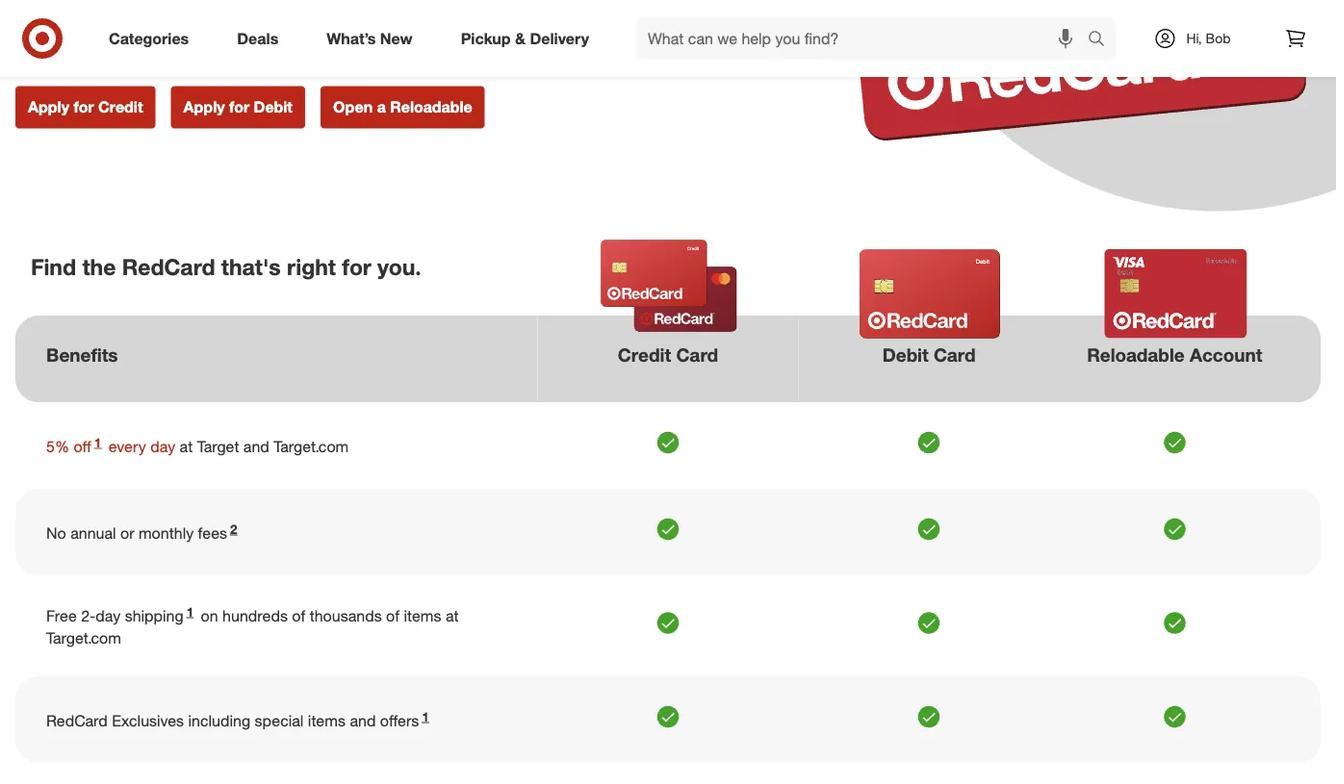 Task type: describe. For each thing, give the bounding box(es) containing it.
card for debit card
[[934, 344, 976, 366]]

pickup & delivery
[[461, 29, 589, 48]]

monthly
[[139, 525, 194, 543]]

pickup & delivery link
[[445, 17, 614, 60]]

annual
[[70, 525, 116, 543]]

find the redcard that's right for you.
[[31, 253, 421, 280]]

reloadable account
[[1088, 344, 1263, 366]]

day inside 5% off 1 every day at target and target.com
[[150, 438, 175, 457]]

account
[[1190, 344, 1263, 366]]

at inside 5% off 1 every day at target and target.com
[[180, 438, 193, 457]]

1 inside 5% off 1 every day at target and target.com
[[94, 435, 101, 450]]

1 of from the left
[[292, 607, 305, 626]]

redcard debit image
[[841, 246, 1020, 343]]

and inside 5% off 1 every day at target and target.com
[[244, 438, 270, 457]]

5%
[[46, 438, 69, 457]]

hundreds
[[223, 607, 288, 626]]

apply for credit
[[28, 98, 143, 116]]

target
[[197, 438, 239, 457]]

you.
[[378, 253, 421, 280]]

debit card
[[883, 344, 976, 366]]

credit card
[[618, 344, 719, 366]]

below
[[202, 45, 239, 61]]

apply for debit
[[184, 98, 293, 116]]

for down restrictions
[[74, 98, 94, 116]]

off
[[74, 438, 91, 457]]

2
[[230, 521, 237, 537]]

exclusives
[[112, 712, 184, 731]]

redcard reloadable account image
[[1087, 249, 1266, 339]]

What can we help you find? suggestions appear below search field
[[637, 17, 1093, 60]]

free 2-day shipping 1
[[46, 604, 194, 626]]

5% off 1 every day at target and target.com
[[46, 435, 349, 457]]

0 vertical spatial debit
[[254, 98, 293, 116]]

offers
[[380, 712, 419, 731]]

what's
[[327, 29, 376, 48]]

redcard inside "1 some restrictions apply. see below for redcard benefits & program rules"
[[262, 45, 316, 61]]

categories
[[109, 29, 189, 48]]

2-
[[81, 607, 96, 626]]

thousands
[[310, 607, 382, 626]]

some
[[27, 45, 62, 61]]

benefits
[[46, 344, 118, 366]]

deals
[[237, 29, 279, 48]]

2 link
[[227, 521, 240, 543]]

what's new
[[327, 29, 413, 48]]

shipping
[[125, 607, 184, 626]]

1 vertical spatial redcard
[[122, 253, 215, 280]]

find
[[31, 253, 76, 280]]

no annual or monthly fees 2
[[46, 521, 237, 543]]

what's new link
[[310, 17, 437, 60]]

redcards image
[[787, 0, 1321, 141]]

on
[[201, 607, 218, 626]]

special
[[255, 712, 304, 731]]

restrictions
[[66, 45, 133, 61]]

1 vertical spatial reloadable
[[1088, 344, 1185, 366]]

1 vertical spatial credit
[[618, 344, 671, 366]]

free
[[46, 607, 77, 626]]

0 vertical spatial reloadable
[[390, 98, 473, 116]]

search
[[1080, 31, 1126, 50]]

1 inside "1 some restrictions apply. see below for redcard benefits & program rules"
[[18, 43, 24, 56]]

delivery
[[530, 29, 589, 48]]

rules
[[439, 45, 468, 61]]

apply for debit link
[[171, 86, 305, 128]]

program
[[384, 45, 435, 61]]

redcard inside redcard exclusives including special items and offers 1
[[46, 712, 108, 731]]

for down "1 some restrictions apply. see below for redcard benefits & program rules"
[[229, 98, 250, 116]]

every
[[109, 438, 146, 457]]

or
[[120, 525, 134, 543]]

hi,
[[1187, 30, 1203, 47]]

& inside 'link'
[[515, 29, 526, 48]]

credit inside apply for credit link
[[98, 98, 143, 116]]



Task type: vqa. For each thing, say whether or not it's contained in the screenshot.
'Unicorn'
no



Task type: locate. For each thing, give the bounding box(es) containing it.
credit
[[98, 98, 143, 116], [618, 344, 671, 366]]

1 left 'some'
[[18, 43, 24, 56]]

1 vertical spatial debit
[[883, 344, 929, 366]]

1 link for free 2-day shipping
[[184, 604, 197, 626]]

card for credit card
[[677, 344, 719, 366]]

open a reloadable link
[[321, 86, 485, 128]]

including
[[188, 712, 250, 731]]

1 horizontal spatial day
[[150, 438, 175, 457]]

right
[[287, 253, 336, 280]]

1 inside free 2-day shipping 1
[[187, 604, 194, 620]]

for
[[242, 45, 259, 61], [74, 98, 94, 116], [229, 98, 250, 116], [342, 253, 371, 280]]

target.com right target
[[274, 438, 349, 457]]

items
[[404, 607, 442, 626], [308, 712, 346, 731]]

redcard left the exclusives
[[46, 712, 108, 731]]

credit down restrictions
[[98, 98, 143, 116]]

1 link
[[91, 435, 104, 457], [184, 604, 197, 626], [419, 709, 432, 731]]

open
[[333, 98, 373, 116]]

day inside free 2-day shipping 1
[[96, 607, 121, 626]]

0 horizontal spatial of
[[292, 607, 305, 626]]

0 horizontal spatial apply
[[28, 98, 69, 116]]

apply down the below
[[184, 98, 225, 116]]

1 link for redcard exclusives including special items and offers
[[419, 709, 432, 731]]

2 of from the left
[[386, 607, 400, 626]]

open a reloadable
[[333, 98, 473, 116]]

1 horizontal spatial target.com
[[274, 438, 349, 457]]

1 horizontal spatial credit
[[618, 344, 671, 366]]

card down "redcard debit" image
[[934, 344, 976, 366]]

of
[[292, 607, 305, 626], [386, 607, 400, 626]]

2 apply from the left
[[184, 98, 225, 116]]

0 vertical spatial credit
[[98, 98, 143, 116]]

categories link
[[92, 17, 213, 60]]

& right pickup
[[515, 29, 526, 48]]

for right the below
[[242, 45, 259, 61]]

target.com down 2-
[[46, 629, 121, 648]]

2 horizontal spatial redcard
[[262, 45, 316, 61]]

1 left on
[[187, 604, 194, 620]]

items right thousands on the left bottom of the page
[[404, 607, 442, 626]]

redcard credit image
[[580, 238, 759, 334]]

& inside "1 some restrictions apply. see below for redcard benefits & program rules"
[[372, 45, 381, 61]]

of right the hundreds
[[292, 607, 305, 626]]

0 horizontal spatial credit
[[98, 98, 143, 116]]

reloadable
[[390, 98, 473, 116], [1088, 344, 1185, 366]]

day right every on the bottom of the page
[[150, 438, 175, 457]]

&
[[515, 29, 526, 48], [372, 45, 381, 61]]

0 vertical spatial day
[[150, 438, 175, 457]]

target.com
[[274, 438, 349, 457], [46, 629, 121, 648]]

1 horizontal spatial apply
[[184, 98, 225, 116]]

0 horizontal spatial and
[[244, 438, 270, 457]]

1 right offers
[[422, 709, 429, 725]]

1 horizontal spatial items
[[404, 607, 442, 626]]

1 vertical spatial at
[[446, 607, 459, 626]]

1 vertical spatial day
[[96, 607, 121, 626]]

2 vertical spatial 1 link
[[419, 709, 432, 731]]

of right thousands on the left bottom of the page
[[386, 607, 400, 626]]

benefits
[[320, 45, 368, 61]]

1 horizontal spatial of
[[386, 607, 400, 626]]

redcard right the
[[122, 253, 215, 280]]

1 apply from the left
[[28, 98, 69, 116]]

hi, bob
[[1187, 30, 1231, 47]]

debit
[[254, 98, 293, 116], [883, 344, 929, 366]]

see
[[175, 45, 199, 61]]

2 card from the left
[[934, 344, 976, 366]]

the
[[82, 253, 116, 280]]

0 vertical spatial redcard
[[262, 45, 316, 61]]

fees
[[198, 525, 227, 543]]

and inside redcard exclusives including special items and offers 1
[[350, 712, 376, 731]]

reloadable right a
[[390, 98, 473, 116]]

1 horizontal spatial reloadable
[[1088, 344, 1185, 366]]

1 horizontal spatial 1 link
[[184, 604, 197, 626]]

1 vertical spatial target.com
[[46, 629, 121, 648]]

0 vertical spatial items
[[404, 607, 442, 626]]

apply for apply for debit
[[184, 98, 225, 116]]

reloadable down redcard reloadable account image
[[1088, 344, 1185, 366]]

day
[[150, 438, 175, 457], [96, 607, 121, 626]]

and right target
[[244, 438, 270, 457]]

redcard
[[262, 45, 316, 61], [122, 253, 215, 280], [46, 712, 108, 731]]

at
[[180, 438, 193, 457], [446, 607, 459, 626]]

target.com inside on hundreds of thousands of items at target.com
[[46, 629, 121, 648]]

0 horizontal spatial items
[[308, 712, 346, 731]]

0 horizontal spatial 1 link
[[91, 435, 104, 457]]

1 horizontal spatial and
[[350, 712, 376, 731]]

1 card from the left
[[677, 344, 719, 366]]

1 right off
[[94, 435, 101, 450]]

deals link
[[221, 17, 303, 60]]

apply.
[[137, 45, 171, 61]]

0 vertical spatial target.com
[[274, 438, 349, 457]]

credit down redcard credit image
[[618, 344, 671, 366]]

and
[[244, 438, 270, 457], [350, 712, 376, 731]]

that's
[[221, 253, 281, 280]]

new
[[380, 29, 413, 48]]

for inside "1 some restrictions apply. see below for redcard benefits & program rules"
[[242, 45, 259, 61]]

0 horizontal spatial day
[[96, 607, 121, 626]]

redcard exclusives including special items and offers 1
[[46, 709, 429, 731]]

target.com inside 5% off 1 every day at target and target.com
[[274, 438, 349, 457]]

debit down "redcard debit" image
[[883, 344, 929, 366]]

bob
[[1206, 30, 1231, 47]]

& right benefits
[[372, 45, 381, 61]]

1 vertical spatial items
[[308, 712, 346, 731]]

apply down 'some'
[[28, 98, 69, 116]]

1 link for 5% off
[[91, 435, 104, 457]]

1 horizontal spatial at
[[446, 607, 459, 626]]

1 horizontal spatial debit
[[883, 344, 929, 366]]

apply for credit link
[[15, 86, 156, 128]]

items inside redcard exclusives including special items and offers 1
[[308, 712, 346, 731]]

day left shipping
[[96, 607, 121, 626]]

a
[[377, 98, 386, 116]]

1 vertical spatial 1 link
[[184, 604, 197, 626]]

0 vertical spatial and
[[244, 438, 270, 457]]

card
[[677, 344, 719, 366], [934, 344, 976, 366]]

0 vertical spatial at
[[180, 438, 193, 457]]

1 horizontal spatial &
[[515, 29, 526, 48]]

card down redcard credit image
[[677, 344, 719, 366]]

redcard left benefits
[[262, 45, 316, 61]]

1 horizontal spatial card
[[934, 344, 976, 366]]

items right special
[[308, 712, 346, 731]]

search button
[[1080, 17, 1126, 64]]

for left you.
[[342, 253, 371, 280]]

pickup
[[461, 29, 511, 48]]

no
[[46, 525, 66, 543]]

debit down "1 some restrictions apply. see below for redcard benefits & program rules"
[[254, 98, 293, 116]]

0 horizontal spatial debit
[[254, 98, 293, 116]]

0 horizontal spatial reloadable
[[390, 98, 473, 116]]

2 vertical spatial redcard
[[46, 712, 108, 731]]

apply for apply for credit
[[28, 98, 69, 116]]

and left offers
[[350, 712, 376, 731]]

1 inside redcard exclusives including special items and offers 1
[[422, 709, 429, 725]]

items inside on hundreds of thousands of items at target.com
[[404, 607, 442, 626]]

apply
[[28, 98, 69, 116], [184, 98, 225, 116]]

0 vertical spatial 1 link
[[91, 435, 104, 457]]

1
[[18, 43, 24, 56], [94, 435, 101, 450], [187, 604, 194, 620], [422, 709, 429, 725]]

0 horizontal spatial card
[[677, 344, 719, 366]]

1 horizontal spatial redcard
[[122, 253, 215, 280]]

0 horizontal spatial &
[[372, 45, 381, 61]]

2 horizontal spatial 1 link
[[419, 709, 432, 731]]

1 some restrictions apply. see below for redcard benefits & program rules
[[18, 43, 468, 61]]

1 vertical spatial and
[[350, 712, 376, 731]]

on hundreds of thousands of items at target.com
[[46, 607, 459, 648]]

0 horizontal spatial redcard
[[46, 712, 108, 731]]

at inside on hundreds of thousands of items at target.com
[[446, 607, 459, 626]]

0 horizontal spatial target.com
[[46, 629, 121, 648]]

0 horizontal spatial at
[[180, 438, 193, 457]]



